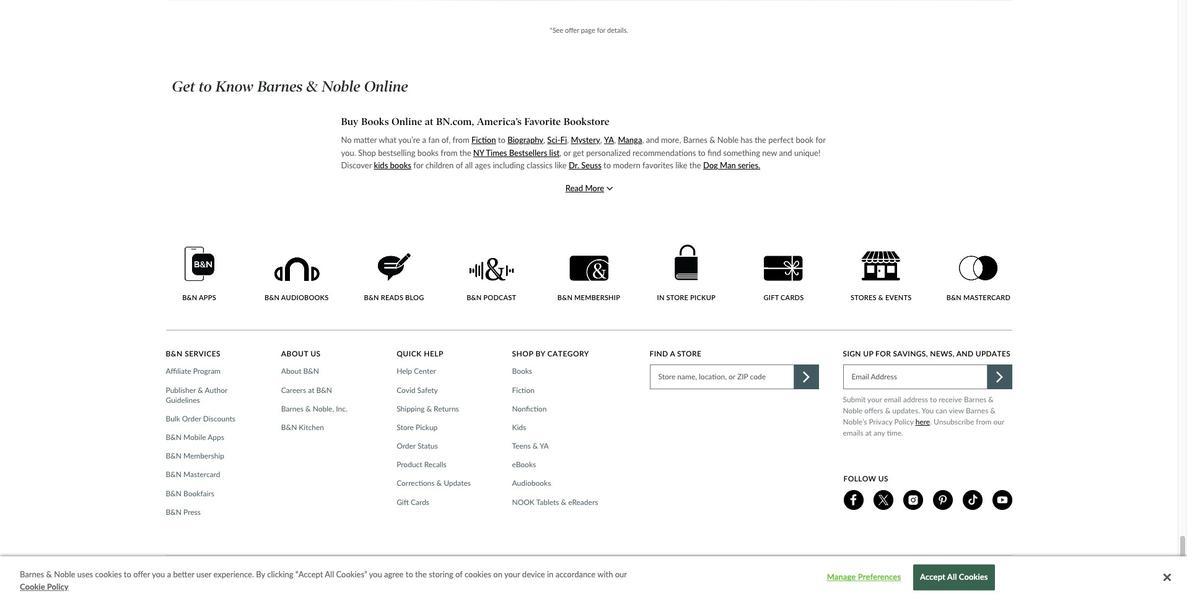 Task type: vqa. For each thing, say whether or not it's contained in the screenshot.


Task type: locate. For each thing, give the bounding box(es) containing it.
discover
[[341, 161, 372, 171]]

the inside the barnes & noble uses cookies to offer you a better user experience. by clicking "accept all cookies" you agree to the storing of cookies on your device in accordance with our cookie policy
[[415, 570, 427, 580]]

trademark
[[261, 567, 295, 576]]

at right emails
[[865, 429, 872, 438]]

to inside 'submit your email address to receive barnes & noble offers & updates. you can view barnes & noble's privacy policy'
[[930, 396, 937, 405]]

not
[[354, 567, 367, 576]]

b&n down bulk
[[166, 433, 182, 442]]

0 vertical spatial policy
[[894, 418, 914, 427]]

cookies right the uses at the left
[[95, 570, 122, 580]]

b&n for b&n reads blog
[[364, 294, 379, 302]]

the left dog at the top right of the page
[[689, 161, 701, 171]]

b&n kitchen link
[[281, 423, 328, 433]]

0 horizontal spatial cookie
[[20, 582, 45, 592]]

ny times bestsellers list link
[[473, 148, 560, 158]]

0 horizontal spatial store
[[397, 423, 414, 432]]

b&n inside b&n membership link
[[558, 294, 573, 302]]

b&n left membership
[[558, 294, 573, 302]]

2 vertical spatial a
[[167, 570, 171, 580]]

cookies
[[95, 570, 122, 580], [465, 570, 491, 580]]

noble inside the barnes & noble uses cookies to offer you a better user experience. by clicking "accept all cookies" you agree to the storing of cookies on your device in accordance with our cookie policy
[[54, 570, 75, 580]]

Please complete this field to find a store text field
[[650, 365, 794, 390]]

1 horizontal spatial policy
[[551, 567, 570, 576]]

0 horizontal spatial cookies
[[95, 570, 122, 580]]

accordance
[[556, 570, 595, 580]]

1 vertical spatial about
[[281, 367, 301, 376]]

b&n reads blog
[[364, 294, 424, 302]]

shipping & returns
[[397, 404, 459, 414]]

from right of,
[[453, 135, 469, 145]]

0 vertical spatial at
[[425, 116, 434, 128]]

0 vertical spatial fiction
[[471, 135, 496, 145]]

blog
[[405, 294, 424, 302]]

your up offers
[[867, 396, 882, 405]]

fiction link up times
[[471, 135, 496, 145]]

cards
[[411, 498, 429, 507]]

1 vertical spatial offer
[[133, 570, 150, 580]]

recalls
[[424, 461, 447, 470]]

1 horizontal spatial fiction link
[[512, 386, 538, 396]]

, inside , or get personalized recommendations to find something new and unique! discover
[[560, 148, 561, 158]]

0 horizontal spatial like
[[555, 161, 567, 171]]

, left or
[[560, 148, 561, 158]]

do
[[343, 567, 352, 576]]

sitemap
[[582, 567, 609, 576]]

, up or
[[567, 135, 569, 145]]

books down fan
[[417, 148, 439, 158]]

b&n audiobooks link
[[263, 257, 330, 302]]

& left author
[[198, 386, 203, 395]]

2 vertical spatial policy
[[47, 582, 69, 592]]

, or get personalized recommendations to find something new and unique! discover
[[341, 148, 821, 171]]

of right storing
[[455, 570, 463, 580]]

us
[[878, 475, 889, 484]]

cookie                     policy link
[[526, 566, 570, 578]]

& left updates
[[437, 479, 442, 489]]

by
[[256, 570, 265, 580]]

covid safety
[[397, 386, 438, 395]]

b&n services
[[166, 350, 221, 359]]

2 vertical spatial and
[[956, 350, 974, 359]]

books
[[361, 116, 389, 128], [512, 367, 532, 376]]

2 about from the top
[[281, 367, 301, 376]]

america's
[[477, 116, 522, 128]]

mastercard
[[183, 471, 220, 480]]

cookies left on
[[465, 570, 491, 580]]

of left use
[[187, 567, 194, 576]]

like left dr.
[[555, 161, 567, 171]]

policy inside the barnes & noble uses cookies to offer you a better user experience. by clicking "accept all cookies" you agree to the storing of cookies on your device in accordance with our cookie policy
[[47, 582, 69, 592]]

b&n inside the b&n reads blog 'link'
[[364, 294, 379, 302]]

books link
[[512, 367, 536, 377]]

b&n down 'us'
[[303, 367, 319, 376]]

b&n for b&n membership
[[166, 452, 182, 461]]

of
[[456, 161, 463, 171], [187, 567, 194, 576], [455, 570, 463, 580]]

b&n inside the b&n mobile apps link
[[166, 433, 182, 442]]

0 vertical spatial from
[[453, 135, 469, 145]]

b&n for b&n membership
[[558, 294, 573, 302]]

sign
[[843, 350, 861, 359]]

to down personalized
[[604, 161, 611, 171]]

b&n inside b&n mastercard link
[[947, 294, 962, 302]]

for left children
[[413, 161, 423, 171]]

1 like from the left
[[555, 161, 567, 171]]

1 horizontal spatial you
[[369, 570, 382, 580]]

1 vertical spatial and
[[779, 148, 792, 158]]

from inside , and more, barnes & noble has the perfect book for you. shop bestselling books from the
[[441, 148, 458, 158]]

ages
[[475, 161, 491, 171]]

0 vertical spatial help
[[424, 350, 444, 359]]

dr. seuss link
[[569, 161, 601, 171]]

accept all cookies
[[920, 573, 988, 583]]

0 horizontal spatial you
[[152, 570, 165, 580]]

b&n inside b&n podcast link
[[467, 294, 482, 302]]

noble down the submit
[[843, 407, 863, 416]]

ebooks
[[512, 461, 536, 470]]

store pickup link
[[397, 423, 441, 433]]

all left do
[[325, 570, 334, 580]]

b&n left the podcast
[[467, 294, 482, 302]]

about inside 'link'
[[281, 367, 301, 376]]

barnes & noble, inc.
[[281, 404, 347, 414]]

1 vertical spatial our
[[615, 570, 627, 580]]

b&n up noble, inc. at left
[[316, 386, 332, 395]]

all inside button
[[947, 573, 957, 583]]

and down perfect
[[779, 148, 792, 158]]

0 vertical spatial about
[[281, 350, 308, 359]]

1 vertical spatial at
[[308, 386, 314, 395]]

privacy inside 'submit your email address to receive barnes & noble offers & updates. you can view barnes & noble's privacy policy'
[[869, 418, 893, 427]]

barnes up street,
[[906, 567, 928, 576]]

our right with
[[615, 570, 627, 580]]

our right the unsubscribe
[[993, 418, 1004, 427]]

about us
[[281, 350, 321, 359]]

b&n for b&n mastercard
[[947, 294, 962, 302]]

shop
[[358, 148, 376, 158]]

about for about b&n
[[281, 367, 301, 376]]

for right the "page"
[[597, 26, 605, 34]]

0 vertical spatial fiction link
[[471, 135, 496, 145]]

2 vertical spatial from
[[976, 418, 992, 427]]

b&n up 'b&n press'
[[166, 489, 182, 499]]

0 vertical spatial your
[[867, 396, 882, 405]]

perfect
[[768, 135, 794, 145]]

0 vertical spatial offer
[[565, 26, 579, 34]]

10003
[[974, 580, 995, 589]]

barnes right more,
[[683, 135, 708, 145]]

1 horizontal spatial a
[[422, 135, 426, 145]]

online up what
[[364, 78, 408, 96]]

receive
[[939, 396, 962, 405]]

policy inside 'submit your email address to receive barnes & noble offers & updates. you can view barnes & noble's privacy policy'
[[894, 418, 914, 427]]

street,
[[904, 580, 925, 589]]

ny up ages
[[473, 148, 484, 158]]

our inside . unsubscribe from our emails at                         any time.
[[993, 418, 1004, 427]]

1 cookies from the left
[[95, 570, 122, 580]]

2 horizontal spatial at
[[865, 429, 872, 438]]

barnes up cookie policy link
[[20, 570, 44, 580]]

shipping & returns link
[[397, 404, 463, 414]]

b&n up affiliate
[[166, 350, 183, 359]]

fiction link down books link
[[512, 386, 538, 396]]

b&n inside b&n mastercard link
[[166, 471, 182, 480]]

1 horizontal spatial books
[[417, 148, 439, 158]]

1 horizontal spatial ny
[[962, 580, 972, 589]]

dr.
[[569, 161, 579, 171]]

& up new
[[930, 567, 935, 576]]

noble up york,
[[937, 567, 957, 576]]

b&n inside the b&n kitchen link
[[281, 423, 297, 432]]

fiction down books link
[[512, 386, 535, 395]]

0 horizontal spatial offer
[[133, 570, 150, 580]]

order up product
[[397, 442, 416, 451]]

offer left terms
[[133, 570, 150, 580]]

read more
[[566, 183, 604, 193]]

b&n audiobooks
[[265, 294, 329, 302]]

0 horizontal spatial your
[[504, 570, 520, 580]]

at up fan
[[425, 116, 434, 128]]

b&n inside b&n press link
[[166, 508, 182, 517]]

b&n membership link
[[166, 452, 228, 462]]

1 vertical spatial your
[[504, 570, 520, 580]]

0 vertical spatial and
[[646, 135, 659, 145]]

noble left has
[[717, 135, 739, 145]]

audiobooks
[[281, 294, 329, 302]]

1 horizontal spatial our
[[993, 418, 1004, 427]]

barnes down careers
[[281, 404, 304, 414]]

apps
[[208, 433, 224, 442]]

0 vertical spatial books
[[417, 148, 439, 158]]

0 horizontal spatial a
[[167, 570, 171, 580]]

0 vertical spatial our
[[993, 418, 1004, 427]]

1 horizontal spatial all
[[947, 573, 957, 583]]

1 vertical spatial ny
[[962, 580, 972, 589]]

privacy down offers
[[869, 418, 893, 427]]

0 horizontal spatial fiction
[[471, 135, 496, 145]]

0 horizontal spatial fiction link
[[471, 135, 496, 145]]

b&n left press
[[166, 508, 182, 517]]

1 vertical spatial help
[[397, 367, 412, 376]]

& inside ©1997-2024 barnes & noble booksellers, inc. 33 east 17th street, new york, ny 10003
[[930, 567, 935, 576]]

b&n left audiobooks
[[265, 294, 280, 302]]

b&n inside b&n membership link
[[166, 452, 182, 461]]

to up you
[[930, 396, 937, 405]]

& right teens
[[533, 442, 538, 451]]

product
[[397, 461, 422, 470]]

b&n up the b&n bookfairs
[[166, 471, 182, 480]]

ny inside ©1997-2024 barnes & noble booksellers, inc. 33 east 17th street, new york, ny 10003
[[962, 580, 972, 589]]

& up find
[[710, 135, 715, 145]]

new
[[927, 580, 942, 589]]

1 horizontal spatial like
[[675, 161, 687, 171]]

fiction link for buy books online at bn.com, america's favorite bookstore
[[471, 135, 496, 145]]

about up careers
[[281, 367, 301, 376]]

b&n left apps
[[182, 294, 197, 302]]

gift cards link
[[397, 498, 433, 508]]

0 vertical spatial store
[[677, 350, 702, 359]]

clicking
[[267, 570, 293, 580]]

b&n inside b&n audiobooks link
[[265, 294, 280, 302]]

york,
[[944, 580, 960, 589]]

gift
[[397, 498, 409, 507]]

to right the get
[[199, 78, 212, 96]]

,
[[543, 135, 545, 145], [567, 135, 569, 145], [600, 135, 602, 145], [614, 135, 616, 145], [642, 135, 644, 145], [560, 148, 561, 158]]

dog man series. link
[[703, 161, 760, 171]]

b&n for b&n apps
[[182, 294, 197, 302]]

for
[[597, 26, 605, 34], [816, 135, 826, 145], [413, 161, 423, 171], [876, 350, 891, 359]]

, left ya link on the right top of page
[[600, 135, 602, 145]]

1 horizontal spatial books
[[512, 367, 532, 376]]

1 horizontal spatial ya
[[604, 135, 614, 145]]

of left all
[[456, 161, 463, 171]]

fi
[[560, 135, 567, 145]]

0 vertical spatial privacy
[[869, 418, 893, 427]]

offer right "*see"
[[565, 26, 579, 34]]

store right find
[[677, 350, 702, 359]]

& right receive
[[988, 396, 994, 405]]

1 vertical spatial fiction
[[512, 386, 535, 395]]

1 vertical spatial a
[[670, 350, 675, 359]]

b&n apps
[[182, 294, 216, 302]]

teens & ya link
[[512, 442, 552, 452]]

apps
[[199, 294, 216, 302]]

to left find
[[698, 148, 706, 158]]

program
[[193, 367, 221, 376]]

my
[[382, 567, 392, 576]]

privacy left do
[[307, 567, 331, 576]]

you left terms
[[152, 570, 165, 580]]

offer inside the barnes & noble uses cookies to offer you a better user experience. by clicking "accept all cookies" you agree to the storing of cookies on your device in accordance with our cookie policy
[[133, 570, 150, 580]]

1 horizontal spatial cookies
[[465, 570, 491, 580]]

all inside the barnes & noble uses cookies to offer you a better user experience. by clicking "accept all cookies" you agree to the storing of cookies on your device in accordance with our cookie policy
[[325, 570, 334, 580]]

noble inside 'submit your email address to receive barnes & noble offers & updates. you can view barnes & noble's privacy policy'
[[843, 407, 863, 416]]

for right book
[[816, 135, 826, 145]]

a inside the barnes & noble uses cookies to offer you a better user experience. by clicking "accept all cookies" you agree to the storing of cookies on your device in accordance with our cookie policy
[[167, 570, 171, 580]]

b&n inside 'b&n apps' link
[[182, 294, 197, 302]]

2 vertical spatial at
[[865, 429, 872, 438]]

fan
[[428, 135, 440, 145]]

b&n membership
[[166, 452, 224, 461]]

like down recommendations on the right top
[[675, 161, 687, 171]]

you're
[[398, 135, 420, 145]]

shop by category
[[512, 350, 589, 359]]

accessibility
[[474, 567, 514, 576]]

& down email
[[885, 407, 890, 416]]

a left fan
[[422, 135, 426, 145]]

b&n up b&n mastercard
[[166, 452, 182, 461]]

order right bulk
[[182, 414, 201, 424]]

ebooks link
[[512, 461, 540, 471]]

0 horizontal spatial order
[[182, 414, 201, 424]]

a left 'better'
[[167, 570, 171, 580]]

1 horizontal spatial store
[[677, 350, 702, 359]]

for right up
[[876, 350, 891, 359]]

b&n left kitchen
[[281, 423, 297, 432]]

0 vertical spatial online
[[364, 78, 408, 96]]

0 vertical spatial ya
[[604, 135, 614, 145]]

unsubscribe
[[934, 418, 974, 427]]

1 horizontal spatial your
[[867, 396, 882, 405]]

0 horizontal spatial policy
[[47, 582, 69, 592]]

your right on
[[504, 570, 520, 580]]

barnes & noble, inc. link
[[281, 404, 351, 414]]

1 vertical spatial cookie
[[20, 582, 45, 592]]

0 horizontal spatial privacy
[[307, 567, 331, 576]]

1 horizontal spatial cookie
[[526, 567, 549, 576]]

submit
[[843, 396, 866, 405]]

from right the unsubscribe
[[976, 418, 992, 427]]

1 vertical spatial fiction link
[[512, 386, 538, 396]]

from down of,
[[441, 148, 458, 158]]

2 cookies from the left
[[465, 570, 491, 580]]

the right has
[[755, 135, 766, 145]]

0 vertical spatial ny
[[473, 148, 484, 158]]

0 horizontal spatial all
[[325, 570, 334, 580]]

& up cookie policy link
[[46, 570, 52, 580]]

inc.
[[1000, 567, 1011, 576]]

0 horizontal spatial and
[[646, 135, 659, 145]]

& inside , and more, barnes & noble has the perfect book for you. shop bestselling books from the
[[710, 135, 715, 145]]

bulk
[[166, 414, 180, 424]]

0 horizontal spatial ny
[[473, 148, 484, 158]]

0 horizontal spatial books
[[361, 116, 389, 128]]

b&n bookfairs link
[[166, 489, 218, 499]]

ya right teens
[[540, 442, 549, 451]]

more,
[[661, 135, 681, 145]]

b&n left reads
[[364, 294, 379, 302]]

1 horizontal spatial and
[[779, 148, 792, 158]]

children
[[426, 161, 454, 171]]

, up recommendations on the right top
[[642, 135, 644, 145]]

0 horizontal spatial at
[[308, 386, 314, 395]]

2 horizontal spatial a
[[670, 350, 675, 359]]

1 horizontal spatial privacy
[[869, 418, 893, 427]]

0 horizontal spatial books
[[390, 161, 411, 171]]

1 vertical spatial books
[[512, 367, 532, 376]]

0 vertical spatial cookie
[[526, 567, 549, 576]]

0 horizontal spatial our
[[615, 570, 627, 580]]

b&n inside b&n bookfairs link
[[166, 489, 182, 499]]

kids link
[[512, 423, 530, 433]]

at right careers
[[308, 386, 314, 395]]

1 about from the top
[[281, 350, 308, 359]]

about b&n
[[281, 367, 319, 376]]

1 vertical spatial from
[[441, 148, 458, 158]]

books down shop by category
[[512, 367, 532, 376]]

b&n mastercard
[[166, 471, 220, 480]]

up
[[863, 350, 873, 359]]

discounts
[[203, 414, 235, 424]]

something
[[723, 148, 760, 158]]

for inside , and more, barnes & noble has the perfect book for you. shop bestselling books from the
[[816, 135, 826, 145]]

cookies
[[959, 573, 988, 583]]

and up recommendations on the right top
[[646, 135, 659, 145]]

and right news,
[[956, 350, 974, 359]]

here
[[916, 418, 930, 427]]

about up about b&n on the bottom left of the page
[[281, 350, 308, 359]]

help down quick
[[397, 367, 412, 376]]

&
[[710, 135, 715, 145], [878, 294, 883, 302], [198, 386, 203, 395], [988, 396, 994, 405], [306, 404, 311, 414], [427, 404, 432, 414], [885, 407, 890, 416], [990, 407, 996, 416], [533, 442, 538, 451], [437, 479, 442, 489], [561, 498, 566, 507], [254, 567, 259, 576], [930, 567, 935, 576], [46, 570, 52, 580]]

books down bestselling
[[390, 161, 411, 171]]

noble left the uses at the left
[[54, 570, 75, 580]]

0 horizontal spatial ya
[[540, 442, 549, 451]]

get to know barnes & noble online
[[172, 78, 408, 96]]

store down shipping
[[397, 423, 414, 432]]

1 vertical spatial order
[[397, 442, 416, 451]]

2 horizontal spatial policy
[[894, 418, 914, 427]]

and inside , or get personalized recommendations to find something new and unique! discover
[[779, 148, 792, 158]]

1 vertical spatial store
[[397, 423, 414, 432]]



Task type: describe. For each thing, give the bounding box(es) containing it.
store
[[666, 294, 688, 302]]

bookfairs
[[183, 489, 214, 499]]

membership
[[574, 294, 620, 302]]

details.
[[607, 26, 628, 34]]

on
[[493, 570, 502, 580]]

at inside . unsubscribe from our emails at                         any time.
[[865, 429, 872, 438]]

2 horizontal spatial and
[[956, 350, 974, 359]]

your inside the barnes & noble uses cookies to offer you a better user experience. by clicking "accept all cookies" you agree to the storing of cookies on your device in accordance with our cookie policy
[[504, 570, 520, 580]]

b&n inside about b&n 'link'
[[303, 367, 319, 376]]

and inside , and more, barnes & noble has the perfect book for you. shop bestselling books from the
[[646, 135, 659, 145]]

& right stores
[[878, 294, 883, 302]]

agree
[[384, 570, 404, 580]]

b&n reads blog link
[[361, 253, 428, 302]]

seuss
[[581, 161, 601, 171]]

1 vertical spatial privacy
[[307, 567, 331, 576]]

to right the uses at the left
[[124, 570, 131, 580]]

1 horizontal spatial order
[[397, 442, 416, 451]]

about for about us
[[281, 350, 308, 359]]

b&n kitchen
[[281, 423, 324, 432]]

1 horizontal spatial offer
[[565, 26, 579, 34]]

publisher & author guidelines link
[[166, 386, 265, 406]]

& right copyright
[[254, 567, 259, 576]]

from inside . unsubscribe from our emails at                         any time.
[[976, 418, 992, 427]]

barnes up view
[[964, 396, 987, 405]]

cookie inside the barnes & noble uses cookies to offer you a better user experience. by clicking "accept all cookies" you agree to the storing of cookies on your device in accordance with our cookie policy
[[20, 582, 45, 592]]

modern
[[613, 161, 640, 171]]

cards
[[781, 294, 804, 302]]

know
[[215, 78, 254, 96]]

no
[[341, 135, 352, 145]]

you.
[[341, 148, 356, 158]]

favorites
[[642, 161, 673, 171]]

bestselling
[[378, 148, 415, 158]]

mastercard
[[963, 294, 1011, 302]]

& left returns
[[427, 404, 432, 414]]

2 like from the left
[[675, 161, 687, 171]]

b&n for b&n mastercard
[[166, 471, 182, 480]]

& right 'tablets'
[[561, 498, 566, 507]]

any time.
[[874, 429, 903, 438]]

b&n podcast
[[467, 294, 516, 302]]

privacy alert dialog
[[0, 557, 1187, 600]]

b&n for b&n press
[[166, 508, 182, 517]]

user
[[196, 570, 211, 580]]

b&n bookfairs
[[166, 489, 214, 499]]

press
[[183, 508, 201, 517]]

2024
[[886, 567, 904, 576]]

uses
[[77, 570, 93, 580]]

b&n for b&n audiobooks
[[265, 294, 280, 302]]

& inside publisher & author guidelines
[[198, 386, 203, 395]]

ereaders
[[568, 498, 598, 507]]

gift cards
[[764, 294, 804, 302]]

man
[[720, 161, 736, 171]]

privacy link
[[307, 566, 331, 578]]

view
[[949, 407, 964, 416]]

our inside the barnes & noble uses cookies to offer you a better user experience. by clicking "accept all cookies" you agree to the storing of cookies on your device in accordance with our cookie policy
[[615, 570, 627, 580]]

barnes inside ©1997-2024 barnes & noble booksellers, inc. 33 east 17th street, new york, ny 10003
[[906, 567, 928, 576]]

, inside , and more, barnes & noble has the perfect book for you. shop bestselling books from the
[[642, 135, 644, 145]]

barnes inside , and more, barnes & noble has the perfect book for you. shop bestselling books from the
[[683, 135, 708, 145]]

0 vertical spatial order
[[182, 414, 201, 424]]

0 vertical spatial books
[[361, 116, 389, 128]]

your inside 'submit your email address to receive barnes & noble offers & updates. you can view barnes & noble's privacy policy'
[[867, 396, 882, 405]]

accessibility link
[[474, 566, 514, 578]]

©1997-2024 barnes & noble booksellers, inc. 33 east 17th street, new york, ny 10003
[[860, 567, 1011, 589]]

pickup
[[690, 294, 716, 302]]

2 you from the left
[[369, 570, 382, 580]]

to inside , or get personalized recommendations to find something new and unique! discover
[[698, 148, 706, 158]]

find a store
[[650, 350, 702, 359]]

tablets
[[536, 498, 559, 507]]

store pickup
[[397, 423, 438, 432]]

submit your email address to receive barnes & noble offers & updates. you can view barnes & noble's privacy policy
[[843, 396, 996, 427]]

nonfiction link
[[512, 404, 550, 414]]

b&n for b&n mobile apps
[[166, 433, 182, 442]]

. unsubscribe from our emails at                         any time.
[[843, 418, 1004, 438]]

guidelines
[[166, 396, 200, 405]]

help center
[[397, 367, 436, 376]]

biography
[[508, 135, 543, 145]]

b&n press
[[166, 508, 201, 517]]

do                     not sell my personal information
[[343, 567, 462, 576]]

of inside the barnes & noble uses cookies to offer you a better user experience. by clicking "accept all cookies" you agree to the storing of cookies on your device in accordance with our cookie policy
[[455, 570, 463, 580]]

offers
[[864, 407, 883, 416]]

order status
[[397, 442, 438, 451]]

gift cards
[[397, 498, 429, 507]]

affiliate program link
[[166, 367, 224, 377]]

1 vertical spatial books
[[390, 161, 411, 171]]

b&n podcast link
[[458, 258, 525, 302]]

, up personalized
[[614, 135, 616, 145]]

manga link
[[618, 135, 642, 145]]

sci-
[[547, 135, 560, 145]]

the up all
[[460, 148, 471, 158]]

nook
[[512, 498, 535, 507]]

services
[[185, 350, 221, 359]]

, left sci-
[[543, 135, 545, 145]]

updates
[[444, 479, 471, 489]]

careers at b&n link
[[281, 386, 336, 396]]

noble inside ©1997-2024 barnes & noble booksellers, inc. 33 east 17th street, new york, ny 10003
[[937, 567, 957, 576]]

bn.com,
[[436, 116, 474, 128]]

podcast
[[483, 294, 516, 302]]

1 horizontal spatial at
[[425, 116, 434, 128]]

in
[[657, 294, 665, 302]]

careers
[[281, 386, 306, 395]]

experience.
[[213, 570, 254, 580]]

1 vertical spatial ya
[[540, 442, 549, 451]]

1 horizontal spatial fiction
[[512, 386, 535, 395]]

follow us
[[844, 475, 889, 484]]

1 you from the left
[[152, 570, 165, 580]]

fiction link for shop by category
[[512, 386, 538, 396]]

.
[[930, 418, 932, 427]]

in store pickup link
[[653, 245, 720, 302]]

0 vertical spatial a
[[422, 135, 426, 145]]

emails
[[843, 429, 863, 438]]

& down "careers at b&n" link on the left bottom of page
[[306, 404, 311, 414]]

b&n membership link
[[555, 256, 622, 302]]

publisher & author guidelines
[[166, 386, 227, 405]]

b&n inside "careers at b&n" link
[[316, 386, 332, 395]]

sitemap link
[[582, 566, 609, 578]]

noble inside , and more, barnes & noble has the perfect book for you. shop bestselling books from the
[[717, 135, 739, 145]]

& inside the barnes & noble uses cookies to offer you a better user experience. by clicking "accept all cookies" you agree to the storing of cookies on your device in accordance with our cookie policy
[[46, 570, 52, 580]]

& right view
[[990, 407, 996, 416]]

books inside , and more, barnes & noble has the perfect book for you. shop bestselling books from the
[[417, 148, 439, 158]]

manage preferences button
[[825, 566, 903, 591]]

b&n for b&n bookfairs
[[166, 489, 182, 499]]

unique!
[[794, 148, 821, 158]]

classics
[[527, 161, 553, 171]]

0 horizontal spatial help
[[397, 367, 412, 376]]

shipping
[[397, 404, 425, 414]]

new
[[762, 148, 777, 158]]

covid safety link
[[397, 386, 442, 396]]

get
[[573, 148, 584, 158]]

Please complete this field text field
[[843, 365, 987, 390]]

1 vertical spatial policy
[[551, 567, 570, 576]]

to up times
[[498, 135, 505, 145]]

safety
[[417, 386, 438, 395]]

bookstore
[[564, 116, 610, 128]]

barnes inside the barnes & noble uses cookies to offer you a better user experience. by clicking "accept all cookies" you agree to the storing of cookies on your device in accordance with our cookie policy
[[20, 570, 44, 580]]

b&n for b&n kitchen
[[281, 423, 297, 432]]

to right agree
[[406, 570, 413, 580]]

including
[[493, 161, 525, 171]]

events
[[885, 294, 912, 302]]

1 horizontal spatial help
[[424, 350, 444, 359]]

1 vertical spatial online
[[392, 116, 422, 128]]

corrections
[[397, 479, 435, 489]]

kitchen
[[299, 423, 324, 432]]

list
[[549, 148, 560, 158]]

cookie policy link
[[20, 581, 69, 594]]

terms of                     use
[[166, 567, 208, 576]]

email
[[884, 396, 901, 405]]

b&n for b&n services
[[166, 350, 183, 359]]

b&n for b&n podcast
[[467, 294, 482, 302]]

barnes right view
[[966, 407, 988, 416]]

b&n mastercard link
[[945, 256, 1012, 302]]



